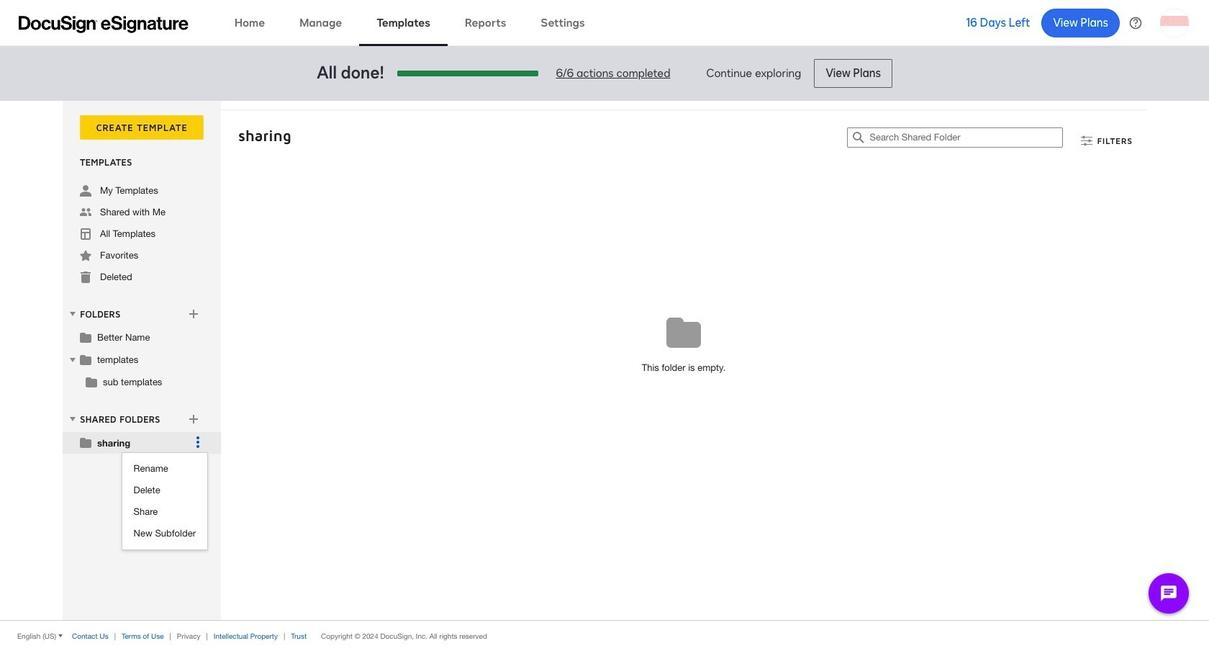 Task type: vqa. For each thing, say whether or not it's contained in the screenshot.
Secondary Navigation Region
yes



Task type: describe. For each thing, give the bounding box(es) containing it.
user image
[[80, 185, 91, 197]]

your uploaded profile image image
[[1161, 8, 1190, 37]]

1 vertical spatial folder image
[[80, 436, 91, 448]]

shared image
[[80, 207, 91, 218]]

view shared folders image
[[67, 413, 79, 425]]

trash image
[[80, 272, 91, 283]]

docusign esignature image
[[19, 15, 189, 33]]

secondary navigation region
[[63, 101, 1151, 620]]

1 folder image from the top
[[80, 331, 91, 343]]

0 vertical spatial folder image
[[86, 376, 97, 387]]

templates image
[[80, 228, 91, 240]]



Task type: locate. For each thing, give the bounding box(es) containing it.
view folders image
[[67, 308, 79, 320]]

menu
[[122, 458, 207, 544]]

Search Shared Folder text field
[[870, 128, 1063, 147]]

folder image
[[86, 376, 97, 387], [80, 436, 91, 448]]

0 vertical spatial folder image
[[80, 331, 91, 343]]

more info region
[[0, 620, 1210, 651]]

folder image
[[80, 331, 91, 343], [80, 354, 91, 365]]

1 vertical spatial folder image
[[80, 354, 91, 365]]

star filled image
[[80, 250, 91, 261]]

2 folder image from the top
[[80, 354, 91, 365]]

menu inside secondary navigation 'region'
[[122, 458, 207, 544]]



